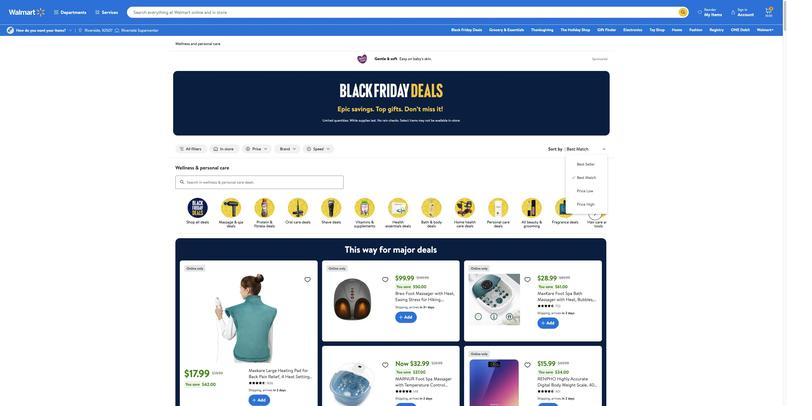 Task type: vqa. For each thing, say whether or not it's contained in the screenshot.
/
no



Task type: locate. For each thing, give the bounding box(es) containing it.
personal inside search field
[[200, 164, 219, 171]]

best match up best seller
[[567, 146, 589, 152]]

arrives for $28.99
[[552, 311, 561, 315]]

save down $17.99
[[192, 382, 200, 387]]

online inside $15.99 group
[[471, 352, 481, 356]]

online for $28.99
[[471, 266, 481, 271]]

price low
[[577, 188, 593, 194]]

temperature inside you save $61.00 maxkare foot spa bath massager with heat, bubbles, and vibration, digital temperature control, 16 detachable massage rollers, soothe and comfort feet
[[538, 309, 562, 315]]

you inside you save $34.00 renpho highly accurate digital body weight scale, 400 lb, gradient
[[539, 369, 545, 375]]

pain
[[259, 374, 267, 380]]

price button
[[242, 145, 272, 153]]

and inside the you save $37.00 marnur foot spa massager with temperature control bubbles vibration and 14 massage rollers for home office use
[[430, 388, 437, 394]]

body
[[434, 219, 442, 225]]

0 vertical spatial home
[[672, 27, 682, 33]]

add button down tennis,
[[395, 312, 417, 323]]

0 horizontal spatial foot
[[406, 290, 415, 296]]

price right store
[[252, 146, 261, 152]]

$15.99 group
[[469, 350, 598, 406]]

price
[[252, 146, 261, 152], [577, 188, 586, 194], [577, 202, 586, 207]]

feet
[[578, 321, 587, 327]]

price left low
[[577, 188, 586, 194]]

home inside home health care deals
[[454, 219, 464, 225]]

online inside the $28.99 group
[[471, 266, 481, 271]]

add to cart image for now $32.99
[[398, 405, 404, 406]]

in-store
[[220, 146, 233, 152]]

2 down weight at the right of the page
[[565, 396, 567, 401]]

high
[[587, 202, 595, 207]]

with left auto
[[249, 380, 257, 386]]

deals down personal care deals image
[[494, 223, 503, 229]]

all filters button
[[175, 145, 207, 153]]

1 vertical spatial best match
[[577, 175, 596, 180]]

save inside you save $34.00 renpho highly accurate digital body weight scale, 400 lb, gradient
[[546, 369, 553, 375]]

2 for $28.99
[[565, 311, 567, 315]]

black friday deals
[[451, 27, 482, 33]]

& inside massage & spa deals
[[234, 219, 237, 225]]

wellness inside search field
[[175, 164, 194, 171]]

0 vertical spatial |
[[75, 28, 76, 33]]

speed button
[[303, 145, 334, 153]]

1 horizontal spatial digital
[[566, 303, 578, 309]]

in left 3+
[[420, 305, 423, 310]]

foot inside the you save $37.00 marnur foot spa massager with temperature control bubbles vibration and 14 massage rollers for home office use
[[416, 376, 425, 382]]

bath & body deals image
[[422, 198, 442, 218]]

save for $15.99
[[546, 369, 553, 375]]

vitamins
[[356, 219, 370, 225]]

arrives down 401
[[552, 396, 561, 401]]

& right beauty
[[539, 219, 542, 225]]

shut-
[[269, 380, 279, 386]]

maxkare
[[538, 290, 554, 296]]

only inside $99.99 group
[[339, 266, 345, 271]]

$32.99
[[410, 359, 429, 368]]

spa inside the you save $37.00 marnur foot spa massager with temperature control bubbles vibration and 14 massage rollers for home office use
[[426, 376, 433, 382]]

supercenter
[[138, 28, 159, 33]]

maxkare
[[249, 367, 265, 374]]

& inside protein & fitness deals
[[270, 219, 272, 225]]

best right "best match" option
[[577, 175, 585, 180]]

no
[[377, 118, 382, 123]]

& down filters
[[195, 164, 199, 171]]

massage & spa deals link
[[217, 198, 246, 229]]

foot down $37.00
[[416, 376, 425, 382]]

speed
[[313, 146, 324, 152]]

health essentials deals link
[[384, 198, 413, 229]]

shipping, arrives in 2 days
[[538, 311, 575, 315], [249, 388, 286, 392], [395, 396, 432, 401], [538, 396, 575, 401]]

shipping, arrives in 2 days down 752
[[538, 311, 575, 315]]

accurate
[[571, 376, 588, 382]]

add left 12
[[404, 314, 412, 320]]

only inside $15.99 group
[[482, 352, 488, 356]]

spa inside you save $61.00 maxkare foot spa bath massager with heat, bubbles, and vibration, digital temperature control, 16 detachable massage rollers, soothe and comfort feet
[[566, 290, 572, 296]]

for up 3+
[[421, 296, 427, 303]]

you up breo
[[397, 284, 403, 289]]

add to cart image
[[251, 397, 258, 404], [540, 405, 546, 406]]

0 horizontal spatial heat,
[[444, 290, 455, 296]]

shipping, inside the $28.99 group
[[538, 311, 551, 315]]

Wellness & personal care search field
[[169, 164, 614, 189]]

search image
[[180, 180, 184, 184]]

you up renpho
[[539, 369, 545, 375]]

$28.99 group
[[469, 265, 598, 337]]

you inside you save $50.00 breo foot massager with heat, easing stress for hiking, tennis, golf fits feet up to men size 12
[[397, 284, 403, 289]]

2 horizontal spatial home
[[672, 27, 682, 33]]

arrives down stress
[[409, 305, 419, 310]]

spa up vibration
[[426, 376, 433, 382]]

health essentials deals image
[[388, 198, 408, 218]]

2 down vibration
[[423, 396, 425, 401]]

arrives down 148
[[409, 396, 419, 401]]

for right way
[[379, 243, 391, 255]]

only inside the $28.99 group
[[482, 266, 488, 271]]

online only for $15.99
[[471, 352, 488, 356]]

online only inside the $28.99 group
[[471, 266, 488, 271]]

green
[[249, 386, 261, 392]]

1 vertical spatial massage
[[561, 315, 577, 321]]

health
[[465, 219, 476, 225]]

home link
[[670, 27, 685, 33]]

2 horizontal spatial massage
[[561, 315, 577, 321]]

2 wellness from the top
[[175, 164, 194, 171]]

0 horizontal spatial shop
[[186, 219, 195, 225]]

$17.99 group
[[184, 265, 313, 406]]

best match
[[567, 146, 589, 152], [577, 175, 596, 180]]

pad
[[294, 367, 301, 374]]

0 vertical spatial all
[[186, 146, 190, 152]]

0 horizontal spatial  image
[[7, 27, 14, 34]]

and inside hair care and tools
[[604, 219, 610, 225]]

protein & fitness deals image
[[254, 198, 275, 218]]

fashion link
[[687, 27, 705, 33]]

digital left body
[[538, 382, 550, 388]]

for right rollers
[[427, 394, 433, 400]]

2 vertical spatial price
[[577, 202, 586, 207]]

1 vertical spatial bath
[[573, 290, 582, 296]]

you inside you save $61.00 maxkare foot spa bath massager with heat, bubbles, and vibration, digital temperature control, 16 detachable massage rollers, soothe and comfort feet
[[539, 284, 545, 289]]

save up the maxkare
[[546, 284, 553, 289]]

all left filters
[[186, 146, 190, 152]]

1 vertical spatial wellness
[[175, 164, 194, 171]]

2 up comfort
[[565, 311, 567, 315]]

add to cart image down "green"
[[251, 397, 258, 404]]

1 wellness from the top
[[175, 41, 190, 47]]

all left beauty
[[522, 219, 526, 225]]

save for now $32.99
[[404, 369, 411, 375]]

home down control
[[434, 394, 446, 400]]

1 horizontal spatial |
[[565, 146, 566, 152]]

days for $15.99
[[568, 396, 575, 401]]

& right vitamins
[[371, 219, 374, 225]]

shipping, down auto
[[249, 388, 262, 392]]

large
[[266, 367, 277, 374]]

1 horizontal spatial  image
[[115, 28, 119, 33]]

0 horizontal spatial massage
[[219, 219, 233, 225]]

massager down $50.00
[[416, 290, 434, 296]]

add inside $99.99 group
[[404, 314, 412, 320]]

bath inside you save $61.00 maxkare foot spa bath massager with heat, bubbles, and vibration, digital temperature control, 16 detachable massage rollers, soothe and comfort feet
[[573, 290, 582, 296]]

 image right 92507 on the top of page
[[115, 28, 119, 33]]

days right 3+
[[428, 305, 434, 310]]

1 horizontal spatial add
[[404, 314, 412, 320]]

bath inside 'bath & body deals'
[[421, 219, 429, 225]]

add button inside $17.99 group
[[249, 395, 270, 406]]

in inside the $28.99 group
[[562, 311, 565, 315]]

reorder
[[704, 7, 716, 12]]

digital inside you save $34.00 renpho highly accurate digital body weight scale, 400 lb, gradient
[[538, 382, 550, 388]]

0 horizontal spatial add
[[258, 397, 266, 403]]

1 vertical spatial add to cart image
[[540, 405, 546, 406]]

it!
[[437, 104, 443, 114]]

2 horizontal spatial shop
[[656, 27, 665, 33]]

add to cart image left use
[[398, 405, 404, 406]]

0 horizontal spatial add to cart image
[[251, 397, 258, 404]]

2
[[565, 311, 567, 315], [277, 388, 278, 392], [423, 396, 425, 401], [565, 396, 567, 401]]

2 vertical spatial massage
[[395, 394, 412, 400]]

add to cart image down vibration,
[[540, 320, 546, 327]]

save inside you save $42.00
[[192, 382, 200, 387]]

0 horizontal spatial home
[[434, 394, 446, 400]]

deals inside protein & fitness deals
[[266, 223, 275, 229]]

deals down bath & body deals "image"
[[427, 223, 436, 229]]

limited
[[323, 118, 333, 123]]

0 vertical spatial best match
[[567, 146, 589, 152]]

0 horizontal spatial digital
[[538, 382, 550, 388]]

all inside button
[[186, 146, 190, 152]]

days down weight at the right of the page
[[568, 396, 575, 401]]

personal
[[487, 219, 502, 225]]

0 vertical spatial wellness
[[175, 41, 190, 47]]

you down $17.99
[[185, 382, 192, 387]]

1 horizontal spatial heat,
[[566, 296, 577, 303]]

1 horizontal spatial foot
[[416, 376, 425, 382]]

with up 752
[[557, 296, 565, 303]]

 image
[[7, 27, 14, 34], [115, 28, 119, 33]]

gift finder link
[[595, 27, 619, 33]]

& for protein
[[270, 219, 272, 225]]

home
[[672, 27, 682, 33], [454, 219, 464, 225], [434, 394, 446, 400]]

in-
[[448, 118, 452, 123]]

home inside the you save $37.00 marnur foot spa massager with temperature control bubbles vibration and 14 massage rollers for home office use
[[434, 394, 446, 400]]

save inside the you save $37.00 marnur foot spa massager with temperature control bubbles vibration and 14 massage rollers for home office use
[[404, 369, 411, 375]]

0 horizontal spatial all
[[186, 146, 190, 152]]

0 horizontal spatial temperature
[[405, 382, 429, 388]]

save down the $99.99
[[404, 284, 411, 289]]

shipping, down the easing
[[395, 305, 409, 310]]

$59.99
[[212, 371, 223, 376]]

massage inside you save $61.00 maxkare foot spa bath massager with heat, bubbles, and vibration, digital temperature control, 16 detachable massage rollers, soothe and comfort feet
[[561, 315, 577, 321]]

wellness and personal care
[[175, 41, 220, 47]]

foot inside you save $61.00 maxkare foot spa bath massager with heat, bubbles, and vibration, digital temperature control, 16 detachable massage rollers, soothe and comfort feet
[[555, 290, 564, 296]]

massage inside massage & spa deals
[[219, 219, 233, 225]]

1 horizontal spatial home
[[454, 219, 464, 225]]

shipping, arrives in 2 days down 148
[[395, 396, 432, 401]]

2 down the shut-
[[277, 388, 278, 392]]

temperature down 752
[[538, 309, 562, 315]]

fits
[[419, 303, 426, 309]]

in down vibration
[[420, 396, 423, 401]]

match inside option group
[[585, 175, 596, 180]]

& inside vitamins & supplements
[[371, 219, 374, 225]]

save inside you save $61.00 maxkare foot spa bath massager with heat, bubbles, and vibration, digital temperature control, 16 detachable massage rollers, soothe and comfort feet
[[546, 284, 553, 289]]

0 vertical spatial add to cart image
[[251, 397, 258, 404]]

option group containing best seller
[[570, 159, 603, 209]]

shipping, down lb,
[[538, 396, 551, 401]]

health essentials deals
[[385, 219, 411, 229]]

for inside maxkare large heating pad for back pain relief, 4 heat settings with auto shut-off, 24"x33"- green
[[302, 367, 308, 374]]

tennis,
[[395, 303, 408, 309]]

online only for $99.99
[[329, 266, 345, 271]]

$49.99
[[558, 361, 569, 366]]

match inside popup button
[[576, 146, 589, 152]]

finder
[[605, 27, 616, 33]]

add to cart image for $28.99
[[540, 320, 546, 327]]

& left body
[[430, 219, 433, 225]]

0 $0.00
[[766, 6, 772, 18]]

2 inside $15.99 group
[[565, 396, 567, 401]]

1 horizontal spatial massage
[[395, 394, 412, 400]]

add for add to cart image within add button
[[258, 397, 266, 403]]

items
[[711, 11, 722, 17]]

1 vertical spatial digital
[[538, 382, 550, 388]]

days inside $15.99 group
[[568, 396, 575, 401]]

care
[[213, 41, 220, 47], [220, 164, 229, 171], [294, 219, 301, 225], [502, 219, 510, 225], [595, 219, 603, 225], [457, 223, 464, 229]]

fitness
[[254, 223, 265, 229]]

days for now $32.99
[[426, 396, 432, 401]]

you
[[30, 28, 36, 33]]

with up up
[[435, 290, 443, 296]]

best match inside popup button
[[567, 146, 589, 152]]

all beauty & grooming image
[[522, 198, 542, 218]]

foot for now $32.99
[[416, 376, 425, 382]]

shipping, arrives in 2 days down 1836
[[249, 388, 286, 392]]

0 horizontal spatial add button
[[249, 395, 270, 406]]

shipping, for $15.99
[[538, 396, 551, 401]]

home down search icon
[[672, 27, 682, 33]]

in inside $15.99 group
[[562, 396, 565, 401]]

shipping, inside $15.99 group
[[538, 396, 551, 401]]

0 vertical spatial digital
[[566, 303, 578, 309]]

2 horizontal spatial add
[[546, 320, 554, 326]]

16
[[580, 309, 584, 315]]

0 vertical spatial bath
[[421, 219, 429, 225]]

0 vertical spatial best
[[567, 146, 575, 152]]

massage inside the you save $37.00 marnur foot spa massager with temperature control bubbles vibration and 14 massage rollers for home office use
[[395, 394, 412, 400]]

rain
[[383, 118, 388, 123]]

 image
[[78, 28, 82, 33]]

& inside search field
[[195, 164, 199, 171]]

price left high
[[577, 202, 586, 207]]

& left spa
[[234, 219, 237, 225]]

shipping, arrives in 2 days inside the $28.99 group
[[538, 311, 575, 315]]

massager inside you save $61.00 maxkare foot spa bath massager with heat, bubbles, and vibration, digital temperature control, 16 detachable massage rollers, soothe and comfort feet
[[538, 296, 556, 303]]

foot for $28.99
[[555, 290, 564, 296]]

 image left how
[[7, 27, 14, 34]]

2 vertical spatial home
[[434, 394, 446, 400]]

heat, up control,
[[566, 296, 577, 303]]

shop right holiday
[[582, 27, 590, 33]]

weight
[[562, 382, 576, 388]]

online for $15.99
[[471, 352, 481, 356]]

& for bath
[[430, 219, 433, 225]]

bath left body
[[421, 219, 429, 225]]

deals left spa
[[227, 223, 235, 229]]

bath & body deals link
[[417, 198, 446, 229]]

1 vertical spatial |
[[565, 146, 566, 152]]

1 vertical spatial personal
[[200, 164, 219, 171]]

massage & spa deals image
[[221, 198, 241, 218]]

save for $28.99
[[546, 284, 553, 289]]

arrives inside $99.99 group
[[409, 305, 419, 310]]

1 horizontal spatial temperature
[[538, 309, 562, 315]]

in down the shut-
[[273, 388, 276, 392]]

0 vertical spatial temperature
[[538, 309, 562, 315]]

all inside all beauty & grooming
[[522, 219, 526, 225]]

1 horizontal spatial bath
[[573, 290, 582, 296]]

add down vibration,
[[546, 320, 554, 326]]

grocery
[[489, 27, 503, 33]]

heat, up to
[[444, 290, 455, 296]]

1 horizontal spatial all
[[522, 219, 526, 225]]

reorder my items
[[704, 7, 722, 17]]

in down vibration,
[[562, 311, 565, 315]]

 image for riverside supercenter
[[115, 28, 119, 33]]

0 vertical spatial spa
[[566, 290, 572, 296]]

all beauty & grooming
[[522, 219, 542, 229]]

online inside $17.99 group
[[187, 266, 196, 271]]

digital left 16
[[566, 303, 578, 309]]

1 horizontal spatial add to cart image
[[540, 405, 546, 406]]

next slide for chipmodulewithimages list image
[[589, 207, 602, 220]]

heating
[[278, 367, 293, 374]]

you for now $32.99
[[397, 369, 403, 375]]

$28.99
[[538, 273, 557, 283]]

vitamins & supplements link
[[350, 198, 379, 229]]

1 horizontal spatial spa
[[566, 290, 572, 296]]

sign in to add to favorites list, maxkare foot spa bath massager with heat, bubbles, and vibration, digital temperature control, 16 detachable massage rollers, soothe and comfort feet image
[[524, 276, 531, 283]]

add button down "green"
[[249, 395, 270, 406]]

1 vertical spatial temperature
[[405, 382, 429, 388]]

in inside $17.99 group
[[273, 388, 276, 392]]

services
[[102, 9, 118, 15]]

0 vertical spatial price
[[252, 146, 261, 152]]

all for all beauty & grooming
[[522, 219, 526, 225]]

0 horizontal spatial spa
[[426, 376, 433, 382]]

highly
[[557, 376, 570, 382]]

shipping, arrives in 2 days inside $17.99 group
[[249, 388, 286, 392]]

thanksgiving
[[531, 27, 554, 33]]

online only inside $99.99 group
[[329, 266, 345, 271]]

$69.99
[[432, 361, 443, 366]]

up
[[436, 303, 441, 309]]

2 inside group
[[565, 311, 567, 315]]

days for $28.99
[[568, 311, 575, 315]]

massage left rollers
[[395, 394, 412, 400]]

arrives down 752
[[552, 311, 561, 315]]

rollers
[[413, 394, 426, 400]]

golf
[[409, 303, 418, 309]]

1 vertical spatial match
[[585, 175, 596, 180]]

body
[[551, 382, 561, 388]]

bath up 16
[[573, 290, 582, 296]]

add for add to cart icon for $28.99
[[546, 320, 554, 326]]

massage left spa
[[219, 219, 233, 225]]

care inside hair care and tools
[[595, 219, 603, 225]]

shop all deals link
[[183, 198, 212, 225]]

add down "green"
[[258, 397, 266, 403]]

personal care deals image
[[488, 198, 508, 218]]

1 horizontal spatial add button
[[395, 312, 417, 323]]

for inside the you save $37.00 marnur foot spa massager with temperature control bubbles vibration and 14 massage rollers for home office use
[[427, 394, 433, 400]]

add to cart image left size
[[398, 314, 404, 321]]

best inside popup button
[[567, 146, 575, 152]]

add inside $17.99 group
[[258, 397, 266, 403]]

Search in wellness & personal care deals search field
[[175, 176, 344, 189]]

0 vertical spatial massage
[[219, 219, 233, 225]]

deals inside "personal care deals"
[[494, 223, 503, 229]]

you up the maxkare
[[539, 284, 545, 289]]

online only
[[187, 266, 203, 271], [329, 266, 345, 271], [471, 266, 488, 271], [471, 352, 488, 356]]

massager up 752
[[538, 296, 556, 303]]

0 horizontal spatial bath
[[421, 219, 429, 225]]

only for $99.99
[[339, 266, 345, 271]]

top
[[376, 104, 386, 114]]

filters
[[191, 146, 201, 152]]

752
[[555, 304, 561, 308]]

best match right "best match" option
[[577, 175, 596, 180]]

items?
[[55, 28, 66, 33]]

arrives inside $15.99 group
[[552, 396, 561, 401]]

foot inside you save $50.00 breo foot massager with heat, easing stress for hiking, tennis, golf fits feet up to men size 12
[[406, 290, 415, 296]]

2 for now $32.99
[[423, 396, 425, 401]]

2 for $15.99
[[565, 396, 567, 401]]

shipping, down bubbles
[[395, 396, 409, 401]]

match down seller
[[585, 175, 596, 180]]

wellness & personal care
[[175, 164, 229, 171]]

home left health on the bottom right
[[454, 219, 464, 225]]

0 vertical spatial match
[[576, 146, 589, 152]]

care inside home health care deals
[[457, 223, 464, 229]]

shop right toy
[[656, 27, 665, 33]]

add for add to cart icon left of size
[[404, 314, 412, 320]]

deals right the fitness
[[266, 223, 275, 229]]

2 horizontal spatial foot
[[555, 290, 564, 296]]

shop inside 'link'
[[656, 27, 665, 33]]

gift finder
[[598, 27, 616, 33]]

save up marnur on the bottom right
[[404, 369, 411, 375]]

deals right fragrance
[[570, 219, 578, 225]]

spa for $89.99
[[566, 290, 572, 296]]

&
[[504, 27, 507, 33], [195, 164, 199, 171], [234, 219, 237, 225], [270, 219, 272, 225], [371, 219, 374, 225], [430, 219, 433, 225], [539, 219, 542, 225]]

for right pad
[[302, 367, 308, 374]]

protein
[[257, 219, 269, 225]]

shipping, up the soothe
[[538, 311, 551, 315]]

add to cart image
[[398, 314, 404, 321], [540, 320, 546, 327], [398, 405, 404, 406]]

best left seller
[[577, 162, 585, 167]]

massager up 14 at the right
[[434, 376, 452, 382]]

you inside the you save $37.00 marnur foot spa massager with temperature control bubbles vibration and 14 massage rollers for home office use
[[397, 369, 403, 375]]

1 vertical spatial spa
[[426, 376, 433, 382]]

1 vertical spatial price
[[577, 188, 586, 194]]

low
[[587, 188, 593, 194]]

shipping, arrives in 2 days down 401
[[538, 396, 575, 401]]

add button down vibration,
[[538, 318, 559, 329]]

online inside $99.99 group
[[329, 266, 339, 271]]

| right by
[[565, 146, 566, 152]]

arrives for $15.99
[[552, 396, 561, 401]]

arrives down 1836
[[263, 388, 272, 392]]

1 vertical spatial home
[[454, 219, 464, 225]]

settings
[[296, 374, 312, 380]]

deals inside health essentials deals
[[402, 223, 411, 229]]

Best Match radio
[[571, 175, 576, 179]]

foot right breo
[[406, 290, 415, 296]]

detachable
[[538, 315, 560, 321]]

with inside the you save $37.00 marnur foot spa massager with temperature control bubbles vibration and 14 massage rollers for home office use
[[395, 382, 404, 388]]

registry
[[710, 27, 724, 33]]

2 inside $17.99 group
[[277, 388, 278, 392]]

temperature up 148
[[405, 382, 429, 388]]

massage left 16
[[561, 315, 577, 321]]

1 vertical spatial all
[[522, 219, 526, 225]]

match up best seller
[[576, 146, 589, 152]]

& right protein
[[270, 219, 272, 225]]

you for $15.99
[[539, 369, 545, 375]]

& for vitamins
[[371, 219, 374, 225]]

with up office
[[395, 382, 404, 388]]

| right items?
[[75, 28, 76, 33]]

fashion
[[690, 27, 702, 33]]

0 vertical spatial personal
[[198, 41, 212, 47]]

option group
[[570, 159, 603, 209]]

arrives inside the $28.99 group
[[552, 311, 561, 315]]

2 horizontal spatial add button
[[538, 318, 559, 329]]



Task type: describe. For each thing, give the bounding box(es) containing it.
you save $37.00 marnur foot spa massager with temperature control bubbles vibration and 14 massage rollers for home office use
[[395, 369, 452, 406]]

sign in to add to favorites list, maxkare large heating pad for back pain relief, 4 heat settings with auto shut-off, 24"x33"- green image
[[304, 276, 311, 283]]

sign in to add to favorites list, breo foot massager with heat,  easing stress for hiking, tennis, golf fits feet up to men size 12 image
[[382, 276, 389, 283]]

3+
[[423, 305, 427, 310]]

fragrance deals image
[[555, 198, 575, 218]]

temperature inside the you save $37.00 marnur foot spa massager with temperature control bubbles vibration and 14 massage rollers for home office use
[[405, 382, 429, 388]]

toy shop link
[[647, 27, 667, 33]]

1 horizontal spatial shop
[[582, 27, 590, 33]]

the
[[561, 27, 567, 33]]

riverside,
[[85, 28, 101, 33]]

store
[[225, 146, 233, 152]]

& for massage
[[234, 219, 237, 225]]

$34.00
[[555, 369, 569, 375]]

home health care deals
[[454, 219, 476, 229]]

grooming
[[524, 223, 540, 229]]

online only for $28.99
[[471, 266, 488, 271]]

one
[[731, 27, 739, 33]]

heat, inside you save $61.00 maxkare foot spa bath massager with heat, bubbles, and vibration, digital temperature control, 16 detachable massage rollers, soothe and comfort feet
[[566, 296, 577, 303]]

$15.99 $49.99
[[538, 359, 569, 368]]

grocery & essentials
[[489, 27, 524, 33]]

$50.00
[[413, 284, 427, 290]]

you for $28.99
[[539, 284, 545, 289]]

grocery & essentials link
[[487, 27, 527, 33]]

lb,
[[538, 388, 542, 394]]

account
[[738, 11, 754, 17]]

all for all filters
[[186, 146, 190, 152]]

in inside $99.99 group
[[420, 305, 423, 310]]

$99.99 group
[[327, 265, 455, 337]]

1 vertical spatial best
[[577, 162, 585, 167]]

vitamins & supplements image
[[355, 198, 375, 218]]

sign
[[738, 7, 744, 12]]

arrives inside $17.99 group
[[263, 388, 272, 392]]

$15.99
[[538, 359, 556, 368]]

personal for &
[[200, 164, 219, 171]]

beauty
[[527, 219, 538, 225]]

price for price
[[252, 146, 261, 152]]

shipping, arrives in 2 days for $15.99
[[538, 396, 575, 401]]

with inside you save $50.00 breo foot massager with heat, easing stress for hiking, tennis, golf fits feet up to men size 12
[[435, 290, 443, 296]]

in for now $32.99
[[420, 396, 423, 401]]

price for price high
[[577, 202, 586, 207]]

departments
[[61, 9, 86, 15]]

services button
[[91, 6, 122, 19]]

fragrance
[[552, 219, 569, 225]]

oral care deals image
[[288, 198, 308, 218]]

$17.99 $59.99
[[184, 367, 223, 381]]

home health care deals image
[[455, 198, 475, 218]]

best match inside option group
[[577, 175, 596, 180]]

add button inside $99.99 group
[[395, 312, 417, 323]]

hair care and tools image
[[589, 198, 609, 218]]

bubbles
[[395, 388, 411, 394]]

148
[[413, 389, 418, 394]]

riverside supercenter
[[121, 28, 159, 33]]

toy
[[650, 27, 655, 33]]

essentials
[[507, 27, 524, 33]]

limited quantities. while supplies last. no rain checks. select items may not be available in-store.
[[323, 118, 460, 123]]

debit
[[740, 27, 750, 33]]

shave deals image
[[321, 198, 341, 218]]

use
[[409, 400, 416, 406]]

days inside $99.99 group
[[428, 305, 434, 310]]

sign in to add to favorites list, renpho highly accurate digital body weight scale, 400 lb, gradient image
[[524, 362, 531, 369]]

digital inside you save $61.00 maxkare foot spa bath massager with heat, bubbles, and vibration, digital temperature control, 16 detachable massage rollers, soothe and comfort feet
[[566, 303, 578, 309]]

shipping, inside $17.99 group
[[249, 388, 262, 392]]

store.
[[452, 118, 460, 123]]

shipping, arrives in 2 days for now $32.99
[[395, 396, 432, 401]]

sign in account
[[738, 7, 754, 17]]

don't
[[405, 104, 421, 114]]

care inside "personal care deals"
[[502, 219, 510, 225]]

you save $61.00 maxkare foot spa bath massager with heat, bubbles, and vibration, digital temperature control, 16 detachable massage rollers, soothe and comfort feet
[[538, 284, 594, 327]]

soothe
[[538, 321, 551, 327]]

deals right all
[[200, 219, 209, 225]]

massager inside the you save $37.00 marnur foot spa massager with temperature control bubbles vibration and 14 massage rollers for home office use
[[434, 376, 452, 382]]

0 horizontal spatial |
[[75, 28, 76, 33]]

search icon image
[[681, 10, 685, 14]]

hair care and tools link
[[584, 198, 613, 229]]

health
[[393, 219, 404, 225]]

supplements
[[354, 223, 375, 229]]

only inside $17.99 group
[[197, 266, 203, 271]]

deals inside massage & spa deals
[[227, 223, 235, 229]]

scale,
[[577, 382, 588, 388]]

oral care deals
[[285, 219, 310, 225]]

heat, inside you save $50.00 breo foot massager with heat, easing stress for hiking, tennis, golf fits feet up to men size 12
[[444, 290, 455, 296]]

arrives for now $32.99
[[409, 396, 419, 401]]

spa for $32.99
[[426, 376, 433, 382]]

protein & fitness deals
[[254, 219, 275, 229]]

care inside search field
[[220, 164, 229, 171]]

only for $28.99
[[482, 266, 488, 271]]

oral
[[285, 219, 293, 225]]

 image for how do you want your items?
[[7, 27, 14, 34]]

in for $15.99
[[562, 396, 565, 401]]

best match button
[[566, 145, 608, 153]]

| inside sort and filter section element
[[565, 146, 566, 152]]

24"x33"-
[[287, 380, 303, 386]]

only for $15.99
[[482, 352, 488, 356]]

deals right major
[[417, 243, 437, 255]]

online for $99.99
[[329, 266, 339, 271]]

price for price low
[[577, 188, 586, 194]]

shipping, for now $32.99
[[395, 396, 409, 401]]

Walmart Site-Wide search field
[[127, 7, 689, 18]]

bath & body deals
[[421, 219, 442, 229]]

wellness for wellness and personal care
[[175, 41, 190, 47]]

days inside $17.99 group
[[279, 388, 286, 392]]

deals right shave
[[332, 219, 341, 225]]

2 vertical spatial best
[[577, 175, 585, 180]]

92507
[[102, 28, 112, 33]]

deals down oral care deals image
[[302, 219, 310, 225]]

all
[[196, 219, 200, 225]]

home health care deals link
[[451, 198, 479, 229]]

walmart image
[[9, 8, 45, 17]]

major
[[393, 243, 415, 255]]

for inside you save $50.00 breo foot massager with heat, easing stress for hiking, tennis, golf fits feet up to men size 12
[[421, 296, 427, 303]]

departments button
[[50, 6, 91, 19]]

add to cart image inside $15.99 group
[[540, 405, 546, 406]]

not
[[425, 118, 430, 123]]

in
[[745, 7, 747, 12]]

wellness for wellness & personal care
[[175, 164, 194, 171]]

now
[[395, 359, 409, 368]]

home for home health care deals
[[454, 219, 464, 225]]

best seller
[[577, 162, 595, 167]]

$99.99 $149.99
[[395, 273, 429, 283]]

your
[[46, 28, 54, 33]]

black friday deals link
[[449, 27, 485, 33]]

with inside you save $61.00 maxkare foot spa bath massager with heat, bubbles, and vibration, digital temperature control, 16 detachable massage rollers, soothe and comfort feet
[[557, 296, 565, 303]]

deals inside home health care deals
[[465, 223, 473, 229]]

brand
[[280, 146, 290, 152]]

& inside all beauty & grooming
[[539, 219, 542, 225]]

in for $28.99
[[562, 311, 565, 315]]

& for wellness
[[195, 164, 199, 171]]

walmart+ link
[[755, 27, 776, 33]]

how
[[16, 28, 24, 33]]

12
[[414, 309, 417, 315]]

shop all deals image
[[188, 198, 208, 218]]

personal for and
[[198, 41, 212, 47]]

online only inside $17.99 group
[[187, 266, 203, 271]]

shipping, for $28.99
[[538, 311, 551, 315]]

hiking,
[[428, 296, 442, 303]]

add button inside the $28.99 group
[[538, 318, 559, 329]]

with inside maxkare large heating pad for back pain relief, 4 heat settings with auto shut-off, 24"x33"- green
[[249, 380, 257, 386]]

my
[[704, 11, 710, 17]]

shop all deals
[[186, 219, 209, 225]]

fragrance deals
[[552, 219, 578, 225]]

supplies
[[359, 118, 370, 123]]

you inside you save $42.00
[[185, 382, 192, 387]]

savings.
[[352, 104, 374, 114]]

shipping, inside $99.99 group
[[395, 305, 409, 310]]

sort and filter section element
[[169, 140, 614, 158]]

off,
[[279, 380, 286, 386]]

quantities.
[[334, 118, 349, 123]]

save inside you save $50.00 breo foot massager with heat, easing stress for hiking, tennis, golf fits feet up to men size 12
[[404, 284, 411, 289]]

14
[[438, 388, 443, 394]]

deals inside 'bath & body deals'
[[427, 223, 436, 229]]

$42.00
[[202, 381, 216, 388]]

$17.99
[[184, 367, 210, 381]]

home for home
[[672, 27, 682, 33]]

fragrance deals link
[[551, 198, 580, 225]]

maxkare large heating pad for back pain relief, 4 heat settings with auto shut-off, 24"x33"- green
[[249, 367, 312, 392]]

add to cart image inside add button
[[251, 397, 258, 404]]

& for grocery
[[504, 27, 507, 33]]

shipping, arrives in 2 days for $28.99
[[538, 311, 575, 315]]

sponsored
[[592, 56, 608, 61]]

breo
[[395, 290, 405, 296]]

one debit
[[731, 27, 750, 33]]

feet
[[427, 303, 435, 309]]

this way for major deals
[[345, 243, 437, 255]]

registry link
[[707, 27, 726, 33]]

essentials
[[385, 223, 401, 229]]

walmart+
[[757, 27, 774, 33]]

sign in to add to favorites list, marnur foot spa massager with temperature control bubbles vibration and 14 massage rollers for home office use image
[[382, 362, 389, 369]]

toy shop
[[650, 27, 665, 33]]

Search search field
[[127, 7, 689, 18]]

massager inside you save $50.00 breo foot massager with heat, easing stress for hiking, tennis, golf fits feet up to men size 12
[[416, 290, 434, 296]]

walmart black friday deals for days image
[[340, 84, 443, 97]]



